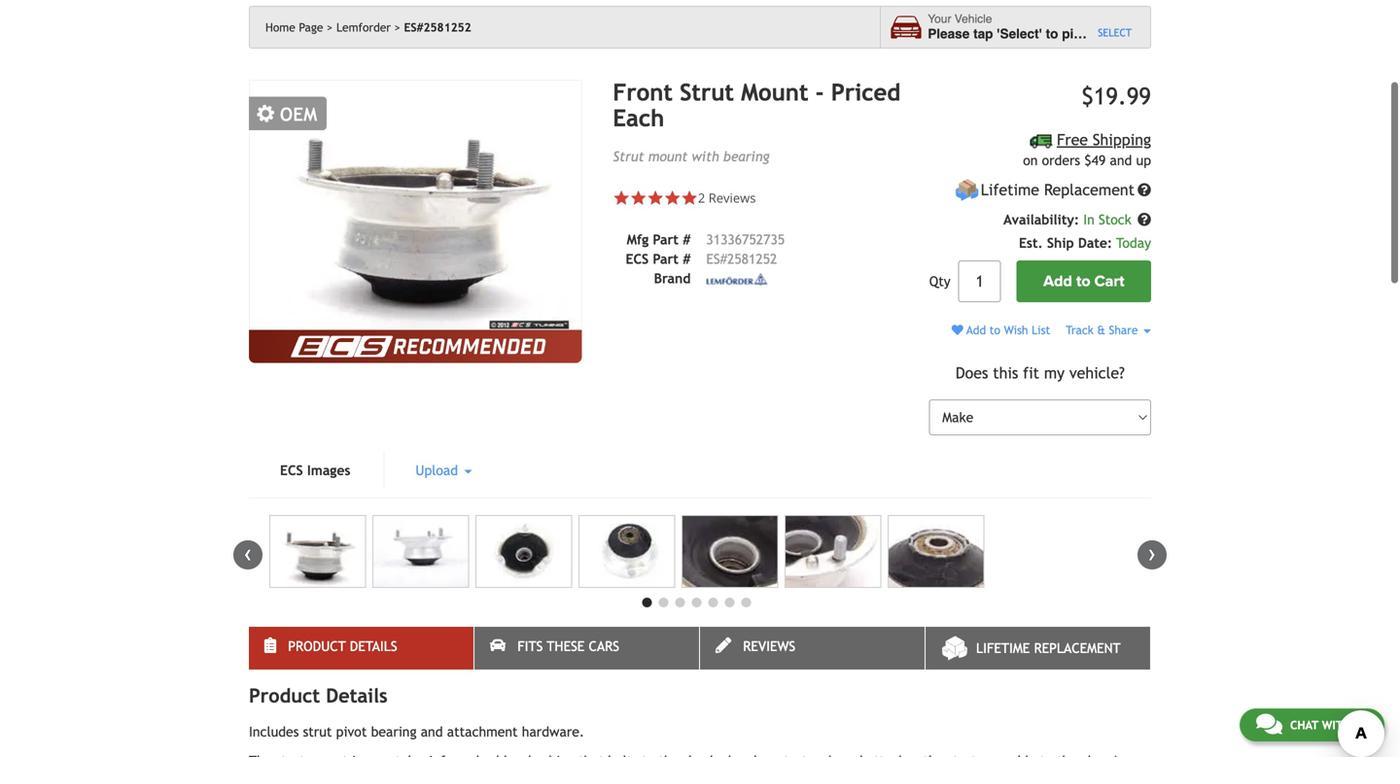 Task type: describe. For each thing, give the bounding box(es) containing it.
est. ship date: today
[[1019, 235, 1151, 251]]

my
[[1044, 364, 1065, 382]]

lifetime replacement link
[[926, 627, 1150, 670]]

0 vertical spatial details
[[350, 639, 397, 655]]

please
[[928, 26, 970, 41]]

1 star image from the left
[[647, 189, 664, 206]]

›
[[1149, 541, 1156, 567]]

1 vertical spatial details
[[326, 685, 388, 708]]

date:
[[1078, 235, 1113, 251]]

1 # from the top
[[683, 232, 691, 247]]

1 star image from the left
[[613, 189, 630, 206]]

list
[[1032, 324, 1051, 337]]

lemforder image
[[706, 274, 768, 286]]

es#
[[706, 251, 727, 267]]

mount
[[648, 149, 688, 164]]

add to cart
[[1044, 272, 1125, 291]]

comments image
[[1256, 713, 1283, 736]]

strut inside front strut mount - priced each
[[680, 79, 734, 106]]

› link
[[1138, 541, 1167, 570]]

to for add to cart
[[1076, 272, 1091, 291]]

select
[[1098, 27, 1132, 39]]

a
[[1092, 26, 1100, 41]]

question circle image
[[1138, 213, 1151, 227]]

page
[[299, 20, 323, 34]]

hardware.
[[522, 725, 584, 740]]

on
[[1023, 153, 1038, 168]]

'select'
[[997, 26, 1042, 41]]

2 star image from the left
[[630, 189, 647, 206]]

mount
[[741, 79, 809, 106]]

2
[[698, 189, 705, 206]]

31336752735 ecs part #
[[626, 232, 785, 267]]

track
[[1066, 324, 1094, 337]]

add for add to cart
[[1044, 272, 1073, 291]]

to for add to wish list
[[990, 324, 1001, 337]]

‹
[[244, 541, 252, 567]]

0 horizontal spatial with
[[692, 149, 719, 164]]

&
[[1097, 324, 1106, 337]]

add to wish list
[[964, 324, 1051, 337]]

strut
[[303, 725, 332, 740]]

us
[[1354, 719, 1368, 732]]

# inside 31336752735 ecs part #
[[683, 251, 691, 267]]

2 reviews
[[698, 189, 756, 206]]

share
[[1109, 324, 1138, 337]]

wish
[[1004, 324, 1028, 337]]

chat
[[1290, 719, 1319, 732]]

availability: in stock
[[1004, 212, 1136, 228]]

lemforder link
[[336, 20, 401, 34]]

chat with us
[[1290, 719, 1368, 732]]

product details inside product details link
[[288, 639, 397, 655]]

product details link
[[249, 627, 474, 670]]

this product is lifetime replacement eligible image
[[955, 178, 979, 202]]

shipping
[[1093, 131, 1151, 149]]

ecs tuning recommends this product. image
[[249, 330, 582, 363]]

2 reviews link
[[698, 189, 756, 206]]

2 star image from the left
[[681, 189, 698, 206]]

includes
[[249, 725, 299, 740]]

front
[[613, 79, 673, 106]]

images
[[307, 463, 350, 479]]

fits these cars link
[[475, 627, 699, 670]]

includes strut pivot bearing and attachment hardware.
[[249, 725, 584, 740]]

31336752735
[[706, 232, 785, 247]]

in
[[1084, 212, 1095, 228]]

orders
[[1042, 153, 1081, 168]]

track & share button
[[1066, 324, 1151, 337]]

0 vertical spatial lifetime
[[981, 181, 1040, 199]]

question circle image
[[1138, 183, 1151, 197]]

est.
[[1019, 235, 1043, 251]]

fits
[[518, 639, 543, 655]]

1 vertical spatial product
[[249, 685, 320, 708]]

0 vertical spatial reviews
[[709, 189, 756, 206]]

1 vertical spatial lifetime
[[976, 641, 1030, 657]]

pick
[[1062, 26, 1089, 41]]

each
[[613, 104, 665, 132]]

your vehicle please tap 'select' to pick a vehicle
[[928, 12, 1148, 41]]

priced
[[831, 79, 901, 106]]

track & share
[[1066, 324, 1142, 337]]

mfg
[[627, 232, 649, 247]]

heart image
[[952, 324, 964, 336]]

free
[[1057, 131, 1088, 149]]

bearing for with
[[724, 149, 770, 164]]

add for add to wish list
[[967, 324, 986, 337]]



Task type: locate. For each thing, give the bounding box(es) containing it.
None text field
[[959, 261, 1001, 303]]

part up brand
[[653, 251, 679, 267]]

home page
[[265, 20, 323, 34]]

upload button
[[385, 451, 503, 490]]

tap
[[974, 26, 993, 41]]

1 vertical spatial strut
[[613, 149, 644, 164]]

strut right front
[[680, 79, 734, 106]]

to left pick
[[1046, 26, 1058, 41]]

0 vertical spatial with
[[692, 149, 719, 164]]

es# 2581252 brand
[[654, 251, 777, 286]]

19.99
[[1094, 83, 1151, 110]]

es#2581252 - 31336752735 - front strut mount - priced each - strut mount with bearing - lemforder - bmw image
[[249, 80, 582, 330], [269, 516, 366, 589], [372, 516, 469, 589], [476, 516, 572, 589], [579, 516, 675, 589], [682, 516, 778, 589], [785, 516, 881, 589], [888, 516, 984, 589]]

0 horizontal spatial add
[[967, 324, 986, 337]]

this
[[993, 364, 1019, 382]]

to inside your vehicle please tap 'select' to pick a vehicle
[[1046, 26, 1058, 41]]

# up es# 2581252 brand on the top of page
[[683, 232, 691, 247]]

strut left mount
[[613, 149, 644, 164]]

does this fit my vehicle?
[[956, 364, 1125, 382]]

free shipping image
[[1031, 135, 1053, 148]]

replacement
[[1044, 181, 1135, 199], [1034, 641, 1121, 657]]

product details
[[288, 639, 397, 655], [249, 685, 388, 708]]

0 vertical spatial product details
[[288, 639, 397, 655]]

does
[[956, 364, 988, 382]]

0 vertical spatial part
[[653, 232, 679, 247]]

front strut mount - priced each
[[613, 79, 901, 132]]

0 vertical spatial ecs
[[626, 251, 649, 267]]

lifetime replacement
[[981, 181, 1135, 199], [976, 641, 1121, 657]]

ship
[[1047, 235, 1074, 251]]

0 horizontal spatial to
[[990, 324, 1001, 337]]

2 vertical spatial to
[[990, 324, 1001, 337]]

0 horizontal spatial star image
[[647, 189, 664, 206]]

strut
[[680, 79, 734, 106], [613, 149, 644, 164]]

0 vertical spatial add
[[1044, 272, 1073, 291]]

to inside add to cart button
[[1076, 272, 1091, 291]]

ecs down mfg
[[626, 251, 649, 267]]

these
[[547, 639, 585, 655]]

pivot
[[336, 725, 367, 740]]

and inside free shipping on orders $49 and up
[[1110, 153, 1132, 168]]

2 # from the top
[[683, 251, 691, 267]]

strut mount with bearing
[[613, 149, 770, 164]]

product up 'strut'
[[288, 639, 346, 655]]

$49
[[1085, 153, 1106, 168]]

‹ link
[[233, 541, 263, 570]]

availability:
[[1004, 212, 1079, 228]]

bearing up 2 reviews link
[[724, 149, 770, 164]]

2 part from the top
[[653, 251, 679, 267]]

lifetime
[[981, 181, 1040, 199], [976, 641, 1030, 657]]

and left attachment
[[421, 725, 443, 740]]

0 vertical spatial product
[[288, 639, 346, 655]]

ecs inside 31336752735 ecs part #
[[626, 251, 649, 267]]

0 horizontal spatial strut
[[613, 149, 644, 164]]

home
[[265, 20, 295, 34]]

part right mfg
[[653, 232, 679, 247]]

0 vertical spatial #
[[683, 232, 691, 247]]

1 horizontal spatial strut
[[680, 79, 734, 106]]

bearing
[[724, 149, 770, 164], [371, 725, 417, 740]]

reviews
[[709, 189, 756, 206], [743, 639, 796, 655]]

and
[[1110, 153, 1132, 168], [421, 725, 443, 740]]

fit
[[1023, 364, 1040, 382]]

1 vertical spatial lifetime replacement
[[976, 641, 1121, 657]]

3 star image from the left
[[664, 189, 681, 206]]

vehicle
[[1103, 26, 1148, 41]]

fits these cars
[[518, 639, 620, 655]]

1 part from the top
[[653, 232, 679, 247]]

0 horizontal spatial bearing
[[371, 725, 417, 740]]

1 vertical spatial add
[[967, 324, 986, 337]]

star image up mfg part #
[[647, 189, 664, 206]]

with left the us
[[1322, 719, 1351, 732]]

1 vertical spatial replacement
[[1034, 641, 1121, 657]]

1 horizontal spatial and
[[1110, 153, 1132, 168]]

brand
[[654, 271, 691, 286]]

ecs images
[[280, 463, 350, 479]]

select link
[[1098, 25, 1132, 41]]

to
[[1046, 26, 1058, 41], [1076, 272, 1091, 291], [990, 324, 1001, 337]]

-
[[816, 79, 824, 106]]

product details up 'strut'
[[249, 685, 388, 708]]

product details up pivot
[[288, 639, 397, 655]]

attachment
[[447, 725, 518, 740]]

mfg part #
[[627, 232, 691, 247]]

1 horizontal spatial star image
[[681, 189, 698, 206]]

1 vertical spatial to
[[1076, 272, 1091, 291]]

lemforder
[[336, 20, 391, 34]]

vehicle?
[[1070, 364, 1125, 382]]

product up includes
[[249, 685, 320, 708]]

0 horizontal spatial and
[[421, 725, 443, 740]]

chat with us link
[[1240, 709, 1385, 742]]

bearing right pivot
[[371, 725, 417, 740]]

reviews link
[[700, 627, 925, 670]]

add inside button
[[1044, 272, 1073, 291]]

cars
[[589, 639, 620, 655]]

to left wish
[[990, 324, 1001, 337]]

1 vertical spatial reviews
[[743, 639, 796, 655]]

and down shipping
[[1110, 153, 1132, 168]]

ecs
[[626, 251, 649, 267], [280, 463, 303, 479]]

cart
[[1095, 272, 1125, 291]]

star image
[[613, 189, 630, 206], [630, 189, 647, 206], [664, 189, 681, 206]]

your
[[928, 12, 952, 26]]

qty
[[929, 274, 951, 289]]

free shipping on orders $49 and up
[[1023, 131, 1151, 168]]

part
[[653, 232, 679, 247], [653, 251, 679, 267]]

0 vertical spatial and
[[1110, 153, 1132, 168]]

star image
[[647, 189, 664, 206], [681, 189, 698, 206]]

bearing for pivot
[[371, 725, 417, 740]]

2 horizontal spatial to
[[1076, 272, 1091, 291]]

1 horizontal spatial ecs
[[626, 251, 649, 267]]

today
[[1117, 235, 1151, 251]]

with right mount
[[692, 149, 719, 164]]

0 vertical spatial strut
[[680, 79, 734, 106]]

1 horizontal spatial to
[[1046, 26, 1058, 41]]

es#2581252
[[404, 20, 471, 34]]

1 vertical spatial #
[[683, 251, 691, 267]]

1 horizontal spatial with
[[1322, 719, 1351, 732]]

add to wish list link
[[952, 324, 1051, 337]]

0 vertical spatial bearing
[[724, 149, 770, 164]]

star image down strut mount with bearing
[[681, 189, 698, 206]]

up
[[1136, 153, 1151, 168]]

1 horizontal spatial add
[[1044, 272, 1073, 291]]

2581252
[[727, 251, 777, 267]]

stock
[[1099, 212, 1132, 228]]

vehicle
[[955, 12, 992, 26]]

add right "heart" icon
[[967, 324, 986, 337]]

0 horizontal spatial ecs
[[280, 463, 303, 479]]

0 vertical spatial replacement
[[1044, 181, 1135, 199]]

1 vertical spatial product details
[[249, 685, 388, 708]]

#
[[683, 232, 691, 247], [683, 251, 691, 267]]

home page link
[[265, 20, 333, 34]]

1 vertical spatial bearing
[[371, 725, 417, 740]]

product
[[288, 639, 346, 655], [249, 685, 320, 708]]

# up brand
[[683, 251, 691, 267]]

1 vertical spatial part
[[653, 251, 679, 267]]

add down ship
[[1044, 272, 1073, 291]]

upload
[[416, 463, 462, 479]]

to left cart
[[1076, 272, 1091, 291]]

with
[[692, 149, 719, 164], [1322, 719, 1351, 732]]

add to cart button
[[1017, 261, 1151, 303]]

1 horizontal spatial bearing
[[724, 149, 770, 164]]

1 vertical spatial and
[[421, 725, 443, 740]]

1 vertical spatial ecs
[[280, 463, 303, 479]]

1 vertical spatial with
[[1322, 719, 1351, 732]]

part inside 31336752735 ecs part #
[[653, 251, 679, 267]]

0 vertical spatial to
[[1046, 26, 1058, 41]]

0 vertical spatial lifetime replacement
[[981, 181, 1135, 199]]

ecs left images
[[280, 463, 303, 479]]

ecs images link
[[249, 451, 382, 490]]



Task type: vqa. For each thing, say whether or not it's contained in the screenshot.
the Bonus
no



